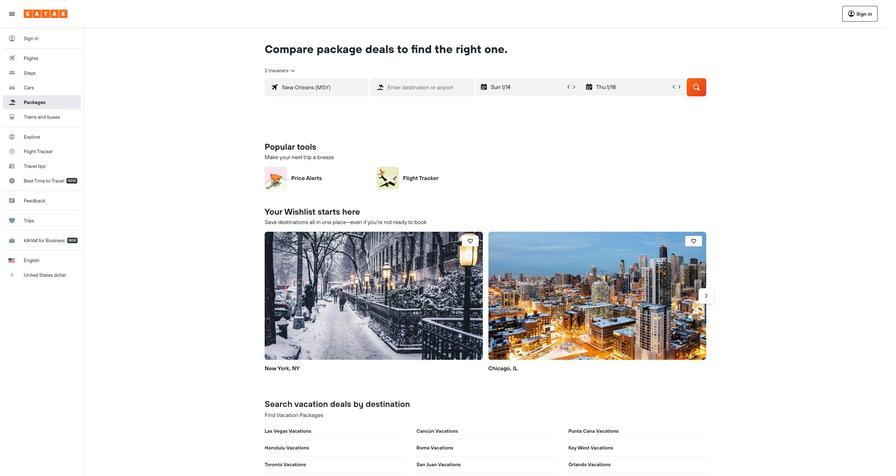 Task type: vqa. For each thing, say whether or not it's contained in the screenshot.
bed & breakfast element
no



Task type: locate. For each thing, give the bounding box(es) containing it.
united states (english) image
[[8, 259, 15, 263]]

Start date field
[[490, 83, 566, 92]]

forward image
[[703, 293, 710, 300]]

Destination input text field
[[383, 82, 474, 92]]

new york, ny element
[[265, 232, 483, 360]]



Task type: describe. For each thing, give the bounding box(es) containing it.
Origin input text field
[[278, 82, 368, 92]]

End date field
[[595, 83, 671, 92]]

your wishlist starts here carousel region
[[262, 229, 714, 385]]

navigation menu image
[[8, 10, 15, 17]]

chicago, il element
[[488, 232, 706, 360]]



